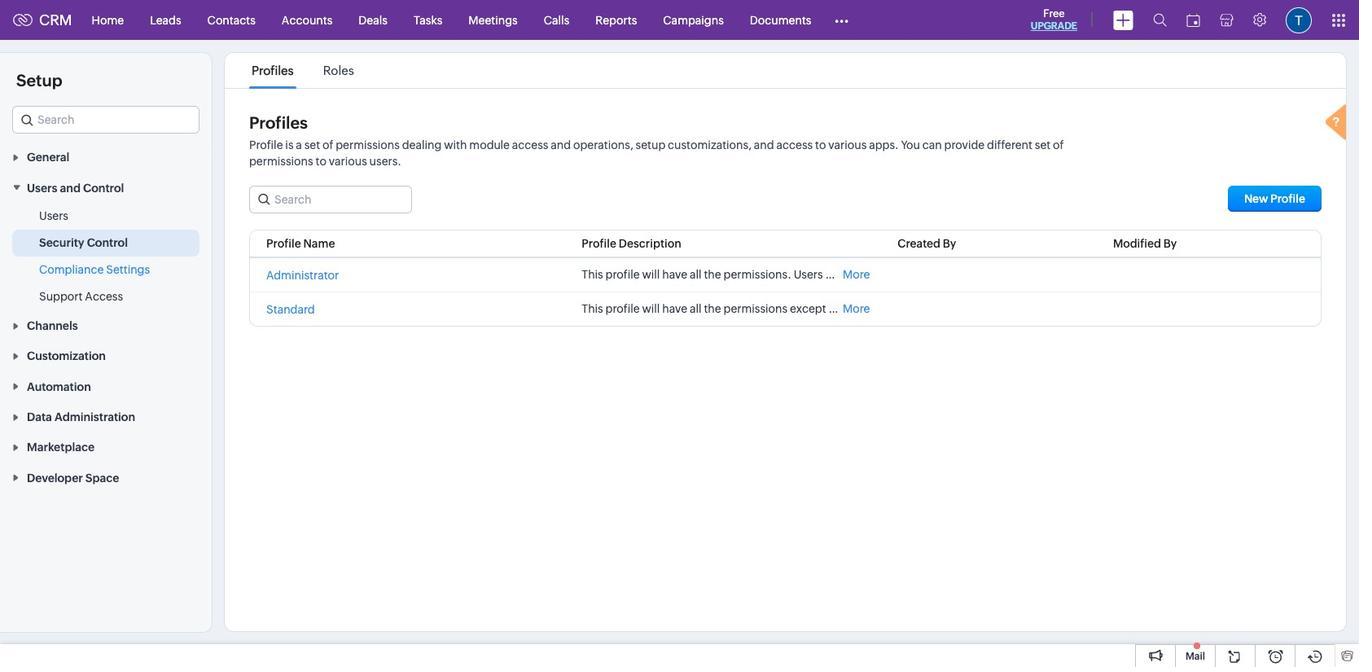 Task type: describe. For each thing, give the bounding box(es) containing it.
description
[[619, 237, 682, 250]]

deals
[[359, 13, 388, 26]]

campaigns link
[[650, 0, 737, 40]]

new
[[1245, 192, 1269, 205]]

is
[[285, 139, 294, 152]]

name
[[304, 237, 335, 250]]

settings
[[106, 263, 150, 276]]

will
[[642, 303, 660, 316]]

setup
[[16, 71, 62, 90]]

modified by
[[1114, 237, 1178, 250]]

compliance
[[39, 263, 104, 276]]

reports link
[[583, 0, 650, 40]]

leads
[[150, 13, 181, 26]]

automation
[[27, 380, 91, 393]]

1 vertical spatial various
[[329, 155, 367, 168]]

2 of from the left
[[1054, 139, 1065, 152]]

you
[[902, 139, 921, 152]]

profile for profile description
[[582, 237, 617, 250]]

leads link
[[137, 0, 194, 40]]

home
[[92, 13, 124, 26]]

free upgrade
[[1031, 7, 1078, 32]]

1 horizontal spatial permissions
[[336, 139, 400, 152]]

users for users and control
[[27, 181, 57, 194]]

deals link
[[346, 0, 401, 40]]

support access link
[[39, 288, 123, 304]]

profile
[[606, 303, 640, 316]]

documents
[[750, 13, 812, 26]]

automation button
[[0, 371, 212, 401]]

this
[[582, 303, 604, 316]]

standard
[[266, 303, 315, 316]]

Other Modules field
[[825, 7, 860, 33]]

security control link
[[39, 234, 128, 251]]

1 horizontal spatial and
[[551, 139, 571, 152]]

compliance settings
[[39, 263, 150, 276]]

developer
[[27, 472, 83, 485]]

customizations,
[[668, 139, 752, 152]]

profile image
[[1287, 7, 1313, 33]]

modified
[[1114, 237, 1162, 250]]

compliance settings link
[[39, 261, 150, 278]]

2 access from the left
[[777, 139, 813, 152]]

channels button
[[0, 310, 212, 341]]

created
[[898, 237, 941, 250]]

tasks link
[[401, 0, 456, 40]]

can
[[923, 139, 943, 152]]

1 of from the left
[[323, 139, 334, 152]]

users and control
[[27, 181, 124, 194]]

new profile
[[1245, 192, 1306, 205]]

0 vertical spatial to
[[816, 139, 827, 152]]

except
[[790, 303, 827, 316]]

this profile will have all the permissions except administrative privileges.
[[582, 303, 962, 316]]

profile for profile is a set of permissions dealing with module access and operations, setup customizations, and access to various apps. you can provide different set of permissions to various users.
[[249, 139, 283, 152]]

general
[[27, 151, 69, 164]]

more for standard
[[843, 303, 871, 316]]

control inside security control link
[[87, 236, 128, 249]]

campaigns
[[663, 13, 724, 26]]

standard link
[[266, 303, 315, 316]]

access
[[85, 290, 123, 303]]

reports
[[596, 13, 637, 26]]

users link
[[39, 208, 68, 224]]

all
[[690, 303, 702, 316]]

general button
[[0, 142, 212, 172]]

list containing profiles
[[237, 53, 369, 88]]

a
[[296, 139, 302, 152]]

meetings
[[469, 13, 518, 26]]

profile inside button
[[1271, 192, 1306, 205]]

data administration button
[[0, 401, 212, 432]]

users and control button
[[0, 172, 212, 203]]

by for modified by
[[1164, 237, 1178, 250]]

administrator link
[[266, 269, 339, 282]]

0 horizontal spatial search text field
[[13, 107, 199, 133]]

calls
[[544, 13, 570, 26]]

customization
[[27, 350, 106, 363]]

module
[[470, 139, 510, 152]]

profiles link
[[249, 64, 296, 77]]



Task type: vqa. For each thing, say whether or not it's contained in the screenshot.
permissions
yes



Task type: locate. For each thing, give the bounding box(es) containing it.
0 vertical spatial search text field
[[13, 107, 199, 133]]

0 horizontal spatial to
[[316, 155, 327, 168]]

created by
[[898, 237, 957, 250]]

1 horizontal spatial access
[[777, 139, 813, 152]]

upgrade
[[1031, 20, 1078, 32]]

1 horizontal spatial to
[[816, 139, 827, 152]]

0 horizontal spatial by
[[943, 237, 957, 250]]

1 by from the left
[[943, 237, 957, 250]]

mail
[[1186, 651, 1206, 662]]

profile right new
[[1271, 192, 1306, 205]]

control up compliance settings link
[[87, 236, 128, 249]]

profiles
[[252, 64, 294, 77], [249, 113, 308, 132]]

to left users.
[[316, 155, 327, 168]]

profile left is
[[249, 139, 283, 152]]

users
[[27, 181, 57, 194], [39, 209, 68, 222]]

more up administrative
[[843, 268, 871, 281]]

various left users.
[[329, 155, 367, 168]]

of right a
[[323, 139, 334, 152]]

administration
[[55, 411, 135, 424]]

different
[[988, 139, 1033, 152]]

permissions up users.
[[336, 139, 400, 152]]

documents link
[[737, 0, 825, 40]]

users and control region
[[0, 203, 212, 310]]

more for administrator
[[843, 268, 871, 281]]

with
[[444, 139, 467, 152]]

contacts link
[[194, 0, 269, 40]]

1 vertical spatial more
[[843, 303, 871, 316]]

1 horizontal spatial by
[[1164, 237, 1178, 250]]

developer space button
[[0, 462, 212, 493]]

data administration
[[27, 411, 135, 424]]

create menu element
[[1104, 0, 1144, 40]]

more
[[843, 268, 871, 281], [843, 303, 871, 316]]

crm
[[39, 11, 72, 29]]

1 vertical spatial to
[[316, 155, 327, 168]]

users inside users and control region
[[39, 209, 68, 222]]

users up security
[[39, 209, 68, 222]]

provide
[[945, 139, 985, 152]]

to
[[816, 139, 827, 152], [316, 155, 327, 168]]

0 vertical spatial permissions
[[336, 139, 400, 152]]

1 more from the top
[[843, 268, 871, 281]]

0 horizontal spatial set
[[304, 139, 320, 152]]

1 horizontal spatial various
[[829, 139, 867, 152]]

0 horizontal spatial access
[[512, 139, 549, 152]]

roles link
[[321, 64, 357, 77]]

permissions right the
[[724, 303, 788, 316]]

profiles down accounts link
[[252, 64, 294, 77]]

users inside users and control dropdown button
[[27, 181, 57, 194]]

users.
[[370, 155, 402, 168]]

developer space
[[27, 472, 119, 485]]

data
[[27, 411, 52, 424]]

tasks
[[414, 13, 443, 26]]

2 horizontal spatial and
[[754, 139, 775, 152]]

0 horizontal spatial permissions
[[249, 155, 313, 168]]

0 vertical spatial more
[[843, 268, 871, 281]]

1 vertical spatial users
[[39, 209, 68, 222]]

by right modified
[[1164, 237, 1178, 250]]

and up users link
[[60, 181, 81, 194]]

accounts link
[[269, 0, 346, 40]]

0 vertical spatial users
[[27, 181, 57, 194]]

setup
[[636, 139, 666, 152]]

0 horizontal spatial of
[[323, 139, 334, 152]]

various
[[829, 139, 867, 152], [329, 155, 367, 168]]

0 vertical spatial various
[[829, 139, 867, 152]]

dealing
[[402, 139, 442, 152]]

Search text field
[[13, 107, 199, 133], [250, 187, 411, 213]]

2 by from the left
[[1164, 237, 1178, 250]]

and
[[551, 139, 571, 152], [754, 139, 775, 152], [60, 181, 81, 194]]

2 more from the top
[[843, 303, 871, 316]]

users for users
[[39, 209, 68, 222]]

0 vertical spatial control
[[83, 181, 124, 194]]

search text field up name
[[250, 187, 411, 213]]

set
[[304, 139, 320, 152], [1035, 139, 1051, 152]]

free
[[1044, 7, 1065, 20]]

profile left name
[[266, 237, 301, 250]]

access
[[512, 139, 549, 152], [777, 139, 813, 152]]

customization button
[[0, 341, 212, 371]]

1 vertical spatial control
[[87, 236, 128, 249]]

new profile button
[[1229, 186, 1322, 212]]

1 set from the left
[[304, 139, 320, 152]]

1 vertical spatial profiles
[[249, 113, 308, 132]]

crm link
[[13, 11, 72, 29]]

administrator
[[266, 269, 339, 282]]

1 horizontal spatial set
[[1035, 139, 1051, 152]]

space
[[85, 472, 119, 485]]

search text field up general dropdown button
[[13, 107, 199, 133]]

support
[[39, 290, 83, 303]]

1 vertical spatial search text field
[[250, 187, 411, 213]]

2 vertical spatial permissions
[[724, 303, 788, 316]]

profile inside profile is a set of permissions dealing with module access and operations, setup customizations, and access to various apps. you can provide different set of permissions to various users.
[[249, 139, 283, 152]]

and right customizations, at the top
[[754, 139, 775, 152]]

permissions down is
[[249, 155, 313, 168]]

profile is a set of permissions dealing with module access and operations, setup customizations, and access to various apps. you can provide different set of permissions to various users.
[[249, 139, 1065, 168]]

users up users link
[[27, 181, 57, 194]]

profiles up is
[[249, 113, 308, 132]]

and left 'operations,'
[[551, 139, 571, 152]]

administrative
[[829, 303, 904, 316]]

profile name
[[266, 237, 335, 250]]

of right different
[[1054, 139, 1065, 152]]

of
[[323, 139, 334, 152], [1054, 139, 1065, 152]]

set right a
[[304, 139, 320, 152]]

the
[[704, 303, 722, 316]]

accounts
[[282, 13, 333, 26]]

contacts
[[207, 13, 256, 26]]

search element
[[1144, 0, 1177, 40]]

roles
[[323, 64, 354, 77]]

profile
[[249, 139, 283, 152], [1271, 192, 1306, 205], [266, 237, 301, 250], [582, 237, 617, 250]]

search image
[[1154, 13, 1168, 27]]

apps.
[[870, 139, 899, 152]]

profile for profile name
[[266, 237, 301, 250]]

marketplace
[[27, 441, 95, 454]]

permissions
[[336, 139, 400, 152], [249, 155, 313, 168], [724, 303, 788, 316]]

1 horizontal spatial search text field
[[250, 187, 411, 213]]

create menu image
[[1114, 10, 1134, 30]]

home link
[[79, 0, 137, 40]]

security
[[39, 236, 84, 249]]

more right except
[[843, 303, 871, 316]]

have
[[663, 303, 688, 316]]

set right different
[[1035, 139, 1051, 152]]

profile description
[[582, 237, 682, 250]]

channels
[[27, 319, 78, 332]]

by right created
[[943, 237, 957, 250]]

control inside users and control dropdown button
[[83, 181, 124, 194]]

by for created by
[[943, 237, 957, 250]]

1 access from the left
[[512, 139, 549, 152]]

help image
[[1322, 102, 1355, 146]]

profile left description
[[582, 237, 617, 250]]

and inside dropdown button
[[60, 181, 81, 194]]

1 horizontal spatial of
[[1054, 139, 1065, 152]]

2 set from the left
[[1035, 139, 1051, 152]]

meetings link
[[456, 0, 531, 40]]

0 vertical spatial profiles
[[252, 64, 294, 77]]

control down general dropdown button
[[83, 181, 124, 194]]

marketplace button
[[0, 432, 212, 462]]

privileges.
[[907, 303, 962, 316]]

profile element
[[1277, 0, 1322, 40]]

calls link
[[531, 0, 583, 40]]

operations,
[[574, 139, 634, 152]]

0 horizontal spatial and
[[60, 181, 81, 194]]

security control
[[39, 236, 128, 249]]

1 vertical spatial permissions
[[249, 155, 313, 168]]

list
[[237, 53, 369, 88]]

calendar image
[[1187, 13, 1201, 26]]

various left "apps."
[[829, 139, 867, 152]]

to left "apps."
[[816, 139, 827, 152]]

0 horizontal spatial various
[[329, 155, 367, 168]]

None field
[[12, 106, 200, 134]]

2 horizontal spatial permissions
[[724, 303, 788, 316]]



